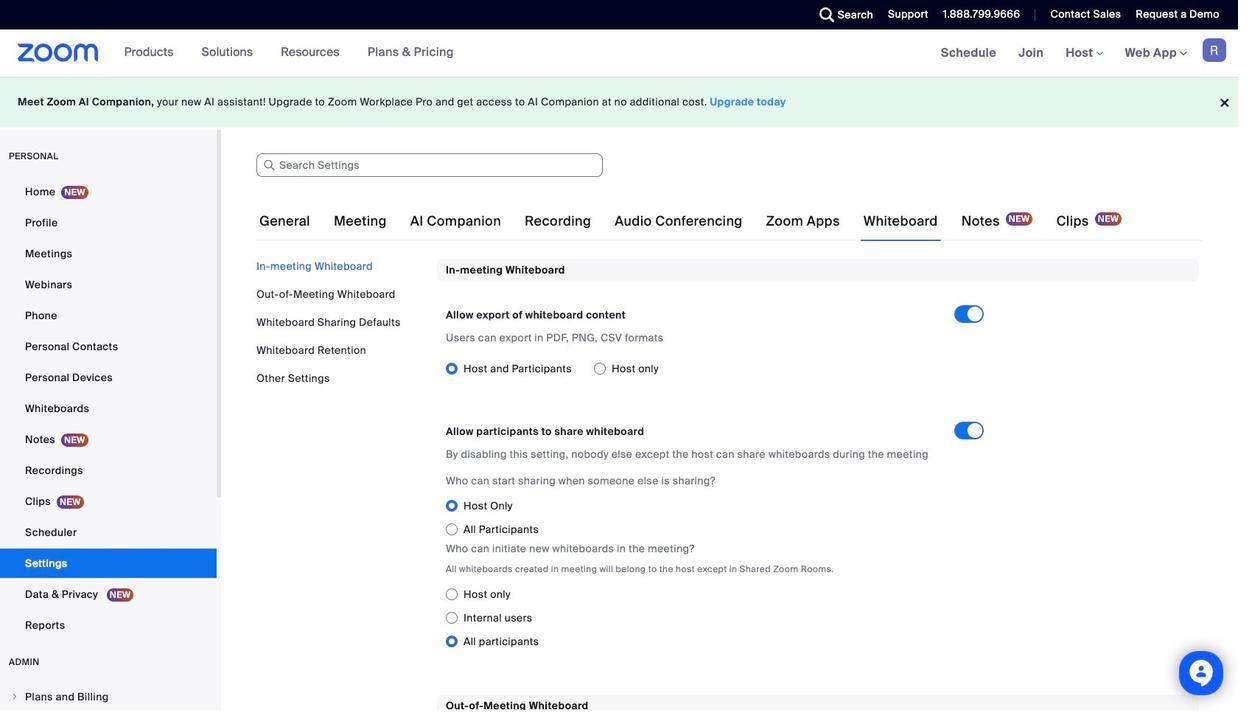 Task type: describe. For each thing, give the bounding box(es) containing it.
Search Settings text field
[[257, 153, 603, 177]]

2 option group from the top
[[446, 494, 996, 541]]

profile picture image
[[1203, 38, 1227, 62]]

in-meeting whiteboard element
[[437, 259, 1200, 671]]

personal menu menu
[[0, 177, 217, 641]]

zoom logo image
[[18, 44, 99, 62]]

tabs of my account settings page tab list
[[257, 201, 1125, 242]]

right image
[[10, 692, 19, 701]]



Task type: vqa. For each thing, say whether or not it's contained in the screenshot.
enable at left top
no



Task type: locate. For each thing, give the bounding box(es) containing it.
1 vertical spatial option group
[[446, 494, 996, 541]]

menu bar
[[257, 259, 426, 386]]

footer
[[0, 77, 1239, 128]]

3 option group from the top
[[446, 583, 996, 654]]

2 vertical spatial option group
[[446, 583, 996, 654]]

product information navigation
[[113, 29, 465, 77]]

0 vertical spatial option group
[[446, 357, 955, 381]]

option group
[[446, 357, 955, 381], [446, 494, 996, 541], [446, 583, 996, 654]]

meetings navigation
[[930, 29, 1239, 77]]

banner
[[0, 29, 1239, 77]]

1 option group from the top
[[446, 357, 955, 381]]

menu item
[[0, 683, 217, 710]]



